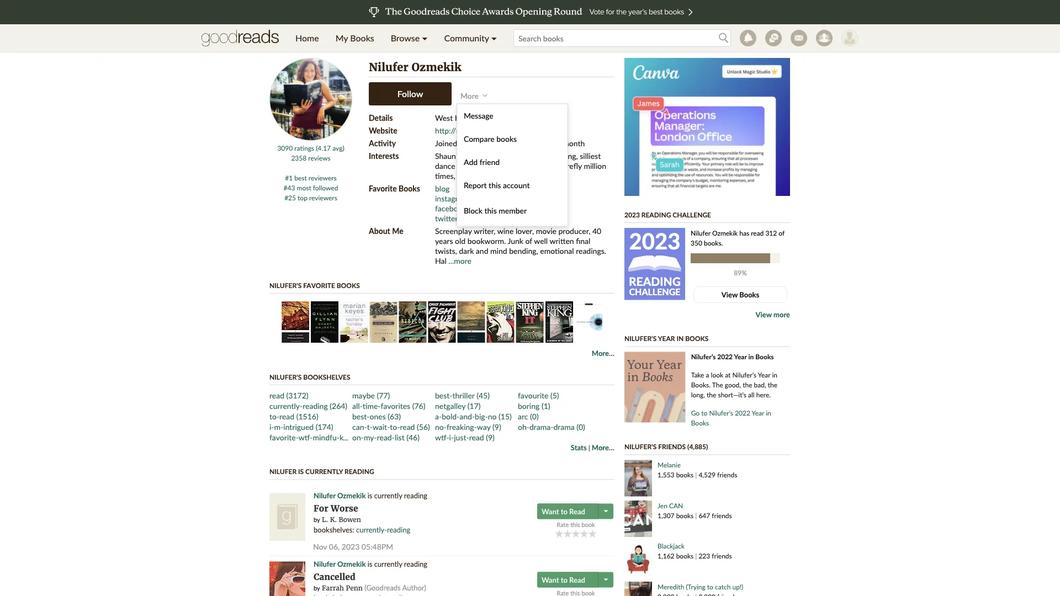 Task type: vqa. For each thing, say whether or not it's contained in the screenshot.
Add friend
yes



Task type: locate. For each thing, give the bounding box(es) containing it.
647
[[699, 512, 710, 520]]

nilufer ozmekik link up cancelled link
[[314, 560, 366, 569]]

view for view books
[[722, 291, 738, 299]]

1 vertical spatial best-
[[352, 412, 370, 421]]

nilufer's up read‎               (3172) link
[[270, 373, 302, 381]]

1 horizontal spatial currently-
[[356, 526, 387, 534]]

1 ▾ from the left
[[422, 33, 428, 43]]

million
[[584, 161, 606, 170]]

(76)
[[412, 401, 426, 411]]

reviewers
[[309, 174, 337, 182], [309, 194, 337, 202]]

1 vertical spatial read
[[569, 576, 585, 585]]

1 vertical spatial want to read button
[[537, 572, 600, 588]]

friends right 4,529 on the bottom of page
[[717, 471, 738, 479]]

blackjack image
[[625, 542, 652, 578]]

by left farrah
[[314, 585, 320, 592]]

go to nilufer's 2022 year in books
[[691, 409, 771, 427]]

i- up the favorite-
[[270, 422, 274, 432]]

of down lover, at the top
[[526, 236, 532, 245]]

books inside melanie 1,553 books | 4,529 friends
[[676, 471, 694, 479]]

2 read from the top
[[569, 576, 585, 585]]

▾ inside dropdown button
[[491, 33, 497, 43]]

1 currently from the top
[[374, 491, 402, 500]]

| left 4,529 on the bottom of page
[[696, 471, 697, 479]]

| right stats link on the bottom of the page
[[589, 444, 590, 452]]

books for melanie 1,553 books | 4,529 friends
[[676, 471, 694, 479]]

to- up m- at the bottom left of the page
[[270, 412, 280, 421]]

about
[[369, 226, 390, 236]]

read‎ up (46) in the bottom of the page
[[400, 422, 415, 432]]

1 vertical spatial currently
[[374, 560, 402, 569]]

2 want to read button from the top
[[537, 572, 600, 588]]

don quixote by miguel de cervantes saavedra image
[[458, 302, 485, 343]]

1 vertical spatial want to read
[[542, 576, 585, 585]]

2016,
[[491, 138, 511, 148]]

(goodreads
[[365, 584, 401, 592]]

wtf-
[[299, 433, 313, 442], [435, 433, 449, 442]]

2 ▾ from the left
[[491, 33, 497, 43]]

more… link
[[592, 349, 615, 358], [592, 443, 615, 452]]

0 vertical spatial currently-
[[270, 401, 303, 411]]

nov
[[313, 542, 327, 552]]

2023 reading challenge image
[[626, 251, 684, 274]]

this up spinning,
[[549, 138, 561, 148]]

1 vertical spatial more… link
[[592, 443, 615, 452]]

currently down 05:48pm
[[374, 560, 402, 569]]

ozmekik up 'follow' at the left top of page
[[412, 60, 462, 74]]

0 vertical spatial want
[[542, 507, 559, 516]]

nilufer's for nilufer's year in books
[[625, 335, 657, 343]]

the up "moves,"
[[467, 151, 478, 160]]

tours,
[[527, 151, 546, 160]]

0 horizontal spatial 2022
[[718, 353, 733, 361]]

1 vertical spatial i-
[[449, 433, 454, 442]]

ozmekik
[[412, 60, 462, 74], [712, 229, 738, 237], [337, 491, 366, 500], [337, 560, 366, 569]]

melanie
[[658, 461, 681, 469]]

for worse image
[[270, 493, 305, 541]]

0 vertical spatial 2023
[[625, 211, 640, 219]]

of right 312
[[779, 229, 785, 237]]

to-read‎               (1516) link
[[270, 412, 318, 421]]

1 horizontal spatial best-
[[435, 391, 453, 400]]

friend
[[480, 157, 500, 167]]

friends inside jen can 1,307 books | 647 friends
[[712, 512, 732, 520]]

more… link right stats link on the bottom of the page
[[592, 443, 615, 452]]

0 vertical spatial reading
[[404, 491, 428, 500]]

| inside jen can 1,307 books | 647 friends
[[696, 512, 697, 520]]

1 vertical spatial want
[[542, 576, 559, 585]]

nilufer's left friends
[[625, 443, 657, 451]]

more
[[774, 310, 790, 319]]

view down 89%
[[722, 291, 738, 299]]

1 nilufer ozmekik link from the top
[[314, 491, 366, 500]]

tom
[[483, 161, 497, 170]]

1 wtf- from the left
[[299, 433, 313, 442]]

0 horizontal spatial ▾
[[422, 33, 428, 43]]

top
[[298, 194, 308, 202]]

mi)
[[530, 113, 540, 122]]

me
[[392, 226, 404, 236]]

0 vertical spatial currently
[[374, 491, 402, 500]]

reading up author)
[[404, 560, 428, 569]]

short—it's
[[718, 391, 747, 399]]

k.
[[330, 516, 337, 524]]

to- down (63)
[[390, 422, 400, 432]]

rachel's holiday by marian keyes image
[[340, 302, 368, 343]]

(174)
[[316, 422, 333, 432]]

vote now in the opening round of the 2023 goodreads choice awards image
[[88, 0, 972, 24]]

books for nilufer's favorite books
[[337, 281, 360, 289]]

reading challenge
[[629, 275, 681, 297]]

this right block on the top left
[[485, 206, 497, 215]]

nilufer's bookshelves
[[270, 373, 350, 381]]

read‎ down way‎
[[469, 433, 484, 442]]

friend requests image
[[816, 30, 833, 46]]

ruby anderson image
[[842, 30, 858, 46]]

is inside nilufer ozmekik is currently reading cancelled by farrah penn (goodreads author)
[[368, 560, 372, 569]]

wtf-i-just-read‎               (9) link
[[435, 433, 495, 442]]

0 vertical spatial want to read
[[542, 507, 585, 516]]

1 vertical spatial reading
[[345, 468, 374, 476]]

pet sematary by stephen king image
[[487, 302, 515, 343]]

1 horizontal spatial of
[[526, 236, 532, 245]]

best- inside maybe‎               (77) all-time-favorites‎               (76) best-ones‎               (63) can-t-wait-to-read‎               (56) on-my-read-list‎               (46)
[[352, 412, 370, 421]]

nilufer is currently reading link
[[270, 468, 374, 476]]

0 horizontal spatial reading
[[345, 468, 374, 476]]

nilufer up for
[[314, 491, 336, 500]]

nilufer up 350
[[691, 229, 711, 237]]

2 vertical spatial friends
[[712, 552, 732, 560]]

0 horizontal spatial (0)
[[530, 412, 539, 421]]

0 horizontal spatial best-
[[352, 412, 370, 421]]

currently for for worse
[[374, 491, 402, 500]]

1 vertical spatial by
[[314, 585, 320, 592]]

1 want to read button from the top
[[537, 504, 600, 519]]

view inside "link"
[[722, 291, 738, 299]]

nilufer's favorite books
[[270, 281, 360, 289]]

in
[[677, 335, 684, 343]]

books right favorite
[[399, 184, 420, 193]]

2022
[[718, 353, 733, 361], [735, 409, 751, 417]]

time-
[[363, 401, 381, 411]]

0 vertical spatial read
[[569, 507, 585, 516]]

...more
[[449, 256, 472, 265]]

nilufer's down short—it's
[[709, 409, 733, 417]]

2023 down the "2023 reading challenge"
[[629, 228, 681, 254]]

twitter link
[[435, 213, 458, 223]]

friends right 647
[[712, 512, 732, 520]]

(0) right drama‎
[[577, 422, 585, 432]]

▾ for community ▾
[[491, 33, 497, 43]]

reviewers down followed
[[309, 194, 337, 202]]

sharp objects by gillian flynn image
[[311, 302, 339, 343]]

ozmekik for nilufer ozmekik is currently reading for worse by l. k. bowen bookshelves: currently-reading
[[337, 491, 366, 500]]

2 by from the top
[[314, 585, 320, 592]]

books.
[[691, 381, 711, 389]]

menu
[[287, 24, 505, 52]]

1 horizontal spatial ▾
[[491, 33, 497, 43]]

friends right 223
[[712, 552, 732, 560]]

compare books link
[[457, 127, 568, 150]]

advertisement region
[[625, 58, 790, 196]]

nilufer's left in
[[625, 335, 657, 343]]

currently inside nilufer ozmekik is currently reading cancelled by farrah penn (goodreads author)
[[374, 560, 402, 569]]

1 vertical spatial view
[[756, 310, 772, 319]]

is left currently
[[298, 468, 304, 476]]

1 horizontal spatial wtf-
[[435, 433, 449, 442]]

long,
[[691, 391, 705, 399]]

books inside compare books 'link'
[[497, 134, 517, 144]]

nilufer down the favorite-
[[270, 468, 297, 476]]

screenplay
[[435, 226, 472, 236]]

is inside nilufer ozmekik is currently reading for worse by l. k. bowen bookshelves: currently-reading
[[368, 491, 372, 500]]

books
[[350, 33, 374, 43], [399, 184, 420, 193], [740, 291, 760, 299], [685, 335, 709, 343], [756, 353, 774, 361], [691, 419, 709, 427]]

1 want from the top
[[542, 507, 559, 516]]

0 vertical spatial (0)
[[530, 412, 539, 421]]

this down just
[[489, 181, 501, 190]]

0 horizontal spatial of
[[458, 151, 465, 160]]

2 horizontal spatial of
[[779, 229, 785, 237]]

1 vertical spatial currently-
[[356, 526, 387, 534]]

|
[[589, 444, 590, 452], [696, 471, 697, 479], [696, 512, 697, 520], [696, 552, 697, 560]]

this right rate
[[571, 521, 580, 529]]

written
[[550, 236, 574, 245]]

more… down 1984 by george orwell image on the bottom right of the page
[[592, 349, 615, 358]]

by left l.
[[314, 516, 320, 524]]

2 vertical spatial is
[[368, 560, 372, 569]]

on writing by stephen king image
[[546, 302, 573, 343]]

nilufer ozmekik link up for worse link
[[314, 491, 366, 500]]

read‎ left (3172)
[[270, 391, 284, 400]]

to-
[[270, 412, 280, 421], [390, 422, 400, 432]]

boring‎               (1) link
[[518, 401, 550, 411]]

farrah
[[322, 584, 344, 593]]

currently-reading link
[[356, 526, 410, 534]]

reading up 05:48pm
[[387, 526, 410, 534]]

2 want to read from the top
[[542, 576, 585, 585]]

reading down the on-
[[345, 468, 374, 476]]

0 horizontal spatial view
[[722, 291, 738, 299]]

take
[[691, 371, 704, 379]]

want for for worse
[[542, 507, 559, 516]]

1 vertical spatial more…
[[592, 443, 615, 452]]

(45)
[[477, 391, 490, 400]]

1 horizontal spatial i-
[[449, 433, 454, 442]]

1 vertical spatial is
[[368, 491, 372, 500]]

0 vertical spatial nilufer ozmekik link
[[314, 491, 366, 500]]

223
[[699, 552, 710, 560]]

member
[[499, 206, 527, 215]]

is for cancelled
[[368, 560, 372, 569]]

ozmekik inside nilufer ozmekik is currently reading for worse by l. k. bowen bookshelves: currently-reading
[[337, 491, 366, 500]]

blackjack 1,162 books | 223 friends
[[658, 542, 732, 560]]

1 horizontal spatial 2022
[[735, 409, 751, 417]]

1 vertical spatial 2023
[[629, 228, 681, 254]]

0 vertical spatial i-
[[270, 422, 274, 432]]

0 vertical spatial (9)
[[493, 422, 501, 432]]

books right in
[[685, 335, 709, 343]]

books inside view books "link"
[[740, 291, 760, 299]]

(0) down boring‎               (1) link
[[530, 412, 539, 421]]

(9) down way‎
[[486, 433, 495, 442]]

books right the my
[[350, 33, 374, 43]]

ones‎
[[370, 412, 386, 421]]

ozmekik up books.
[[712, 229, 738, 237]]

to- inside maybe‎               (77) all-time-favorites‎               (76) best-ones‎               (63) can-t-wait-to-read‎               (56) on-my-read-list‎               (46)
[[390, 422, 400, 432]]

1 want to read from the top
[[542, 507, 585, 516]]

kidding)
[[502, 171, 529, 180]]

best- up can-
[[352, 412, 370, 421]]

0 vertical spatial more…
[[592, 349, 615, 358]]

reviews
[[308, 154, 331, 162]]

this for rate this book
[[571, 521, 580, 529]]

year inside go to nilufer's 2022 year in books
[[752, 409, 764, 417]]

currently- down read‎               (3172) link
[[270, 401, 303, 411]]

followed
[[313, 184, 338, 192]]

view left more
[[756, 310, 772, 319]]

of inside nilufer ozmekik has read 312 of 350 books.
[[779, 229, 785, 237]]

view more
[[756, 310, 790, 319]]

want to read button for for worse
[[537, 504, 600, 519]]

instagram
[[435, 194, 468, 203]]

t-
[[367, 422, 373, 432]]

read
[[751, 229, 764, 237]]

best- up the netgalley‎
[[435, 391, 453, 400]]

nilufer's up good,
[[733, 371, 757, 379]]

2023 right "06,"
[[342, 542, 360, 552]]

1 read from the top
[[569, 507, 585, 516]]

2 more… from the top
[[592, 443, 615, 452]]

0 horizontal spatial to-
[[270, 412, 280, 421]]

more… link down 1984 by george orwell image on the bottom right of the page
[[592, 349, 615, 358]]

friends inside melanie 1,553 books | 4,529 friends
[[717, 471, 738, 479]]

currently- up 05:48pm
[[356, 526, 387, 534]]

currently up currently-reading link at the left bottom of page
[[374, 491, 402, 500]]

reading for cancelled
[[404, 560, 428, 569]]

year down here.
[[752, 409, 764, 417]]

bad,
[[754, 381, 766, 389]]

books inside go to nilufer's 2022 year in books
[[691, 419, 709, 427]]

nilufer for nilufer is currently reading
[[270, 468, 297, 476]]

2 vertical spatial 2023
[[342, 542, 360, 552]]

Search books text field
[[514, 29, 731, 47]]

| left 647
[[696, 512, 697, 520]]

0 vertical spatial is
[[298, 468, 304, 476]]

year up take a look at nilufer's year in books. the good, the bad, the long, the short—it's all here.
[[734, 353, 747, 361]]

reading inside nilufer ozmekik is currently reading cancelled by farrah penn (goodreads author)
[[404, 560, 428, 569]]

1 vertical spatial 2022
[[735, 409, 751, 417]]

2023 up 2023 reading challenge image
[[625, 211, 640, 219]]

0 vertical spatial want to read button
[[537, 504, 600, 519]]

▾ inside 'popup button'
[[422, 33, 428, 43]]

rate
[[557, 521, 569, 529]]

currently inside nilufer ozmekik is currently reading for worse by l. k. bowen bookshelves: currently-reading
[[374, 491, 402, 500]]

friends for blackjack 1,162 books | 223 friends
[[712, 552, 732, 560]]

west
[[435, 113, 453, 122]]

0 horizontal spatial i-
[[270, 422, 274, 432]]

year up bad,
[[758, 371, 771, 379]]

nilufer's up a
[[691, 353, 716, 361]]

ozmekik inside nilufer ozmekik is currently reading cancelled by farrah penn (goodreads author)
[[337, 560, 366, 569]]

2 wtf- from the left
[[435, 433, 449, 442]]

1 vertical spatial to-
[[390, 422, 400, 432]]

of up "moves,"
[[458, 151, 465, 160]]

1 vertical spatial nilufer ozmekik link
[[314, 560, 366, 569]]

cancelled link
[[314, 572, 356, 583]]

this inside button
[[485, 206, 497, 215]]

2 currently from the top
[[374, 560, 402, 569]]

1 vertical spatial friends
[[712, 512, 732, 520]]

0 horizontal spatial wtf-
[[299, 433, 313, 442]]

melanie 1,553 books | 4,529 friends
[[658, 461, 738, 479]]

old
[[455, 236, 466, 245]]

friends
[[717, 471, 738, 479], [712, 512, 732, 520], [712, 552, 732, 560]]

2022 up at
[[718, 353, 733, 361]]

▾ right "community"
[[491, 33, 497, 43]]

1 horizontal spatial to-
[[390, 422, 400, 432]]

2022 down all
[[735, 409, 751, 417]]

the up all
[[743, 381, 752, 389]]

1 vertical spatial (0)
[[577, 422, 585, 432]]

is up currently-reading link at the left bottom of page
[[368, 491, 372, 500]]

0 vertical spatial view
[[722, 291, 738, 299]]

2 want from the top
[[542, 576, 559, 585]]

2 nilufer ozmekik link from the top
[[314, 560, 366, 569]]

0 vertical spatial to-
[[270, 412, 280, 421]]

1 horizontal spatial view
[[756, 310, 772, 319]]

1,553
[[658, 471, 675, 479]]

k-
[[340, 433, 346, 442]]

(9)
[[493, 422, 501, 432], [486, 433, 495, 442]]

winery
[[502, 151, 525, 160]]

browse
[[391, 33, 420, 43]]

intrigued‎
[[283, 422, 314, 432]]

read‎ up m- at the bottom left of the page
[[280, 412, 294, 421]]

nilufer's left favorite
[[270, 281, 302, 289]]

books down 89%
[[740, 291, 760, 299]]

year left in
[[658, 335, 675, 343]]

0 vertical spatial by
[[314, 516, 320, 524]]

0 vertical spatial more… link
[[592, 349, 615, 358]]

books for blackjack 1,162 books | 223 friends
[[676, 552, 694, 560]]

(9) down no‎
[[493, 422, 501, 432]]

wtf- down no-
[[435, 433, 449, 442]]

want to read for cancelled
[[542, 576, 585, 585]]

times,
[[435, 171, 456, 180]]

meredit... image
[[625, 582, 652, 596]]

| inside the blackjack 1,162 books | 223 friends
[[696, 552, 697, 560]]

lover,
[[516, 226, 534, 236]]

can
[[669, 502, 683, 510]]

nilufer up cancelled link
[[314, 560, 336, 569]]

2358
[[291, 154, 307, 162]]

silliest
[[580, 151, 601, 160]]

reading up currently-reading link at the left bottom of page
[[404, 491, 428, 500]]

arc‎               (0) link
[[518, 412, 539, 421]]

by
[[314, 516, 320, 524], [314, 585, 320, 592]]

ozmekik up worse
[[337, 491, 366, 500]]

by inside nilufer ozmekik is currently reading for worse by l. k. bowen bookshelves: currently-reading
[[314, 516, 320, 524]]

nilufer's inside go to nilufer's 2022 year in books
[[709, 409, 733, 417]]

home link
[[287, 24, 327, 52]]

books inside the blackjack 1,162 books | 223 friends
[[676, 552, 694, 560]]

currently for cancelled
[[374, 560, 402, 569]]

2022 inside go to nilufer's 2022 year in books
[[735, 409, 751, 417]]

by inside nilufer ozmekik is currently reading cancelled by farrah penn (goodreads author)
[[314, 585, 320, 592]]

0 vertical spatial friends
[[717, 471, 738, 479]]

favourite‎
[[518, 391, 549, 400]]

at
[[725, 371, 731, 379]]

reading for for worse
[[404, 491, 428, 500]]

reviewers up followed
[[309, 174, 337, 182]]

0 vertical spatial best-
[[435, 391, 453, 400]]

ozmekik down nov 06, 2023 05:48pm link on the left bottom
[[337, 560, 366, 569]]

1 by from the top
[[314, 516, 320, 524]]

i- down freaking-
[[449, 433, 454, 442]]

1 vertical spatial (9)
[[486, 433, 495, 442]]

ozmekik inside nilufer ozmekik has read 312 of 350 books.
[[712, 229, 738, 237]]

wtf- down the i-m-intrigued‎               (174) link
[[299, 433, 313, 442]]

reading left challenge
[[642, 211, 671, 219]]

nilufer inside nilufer ozmekik is currently reading for worse by l. k. bowen bookshelves: currently-reading
[[314, 491, 336, 500]]

0 horizontal spatial currently-
[[270, 401, 303, 411]]

friends inside the blackjack 1,162 books | 223 friends
[[712, 552, 732, 560]]

nilufer down browse
[[369, 60, 409, 74]]

is down 05:48pm
[[368, 560, 372, 569]]

▾ right browse
[[422, 33, 428, 43]]

follow
[[398, 88, 423, 99]]

1984 by george orwell image
[[575, 302, 602, 343]]

| inside melanie 1,553 books | 4,529 friends
[[696, 471, 697, 479]]

1 horizontal spatial reading
[[642, 211, 671, 219]]

books down go
[[691, 419, 709, 427]]

nilufer inside nilufer ozmekik has read 312 of 350 books.
[[691, 229, 711, 237]]

2 vertical spatial reading
[[404, 560, 428, 569]]

0 vertical spatial reading
[[642, 211, 671, 219]]

| left 223
[[696, 552, 697, 560]]

emotional
[[540, 246, 574, 255]]

more… right stats link on the bottom of the page
[[592, 443, 615, 452]]

nilufer ozmekik link for for
[[314, 491, 366, 500]]



Task type: describe. For each thing, give the bounding box(es) containing it.
melanie image
[[625, 460, 652, 497]]

to- inside read‎               (3172) currently-reading‎               (264) to-read‎               (1516) i-m-intrigued‎               (174) favorite-wtf-mindfu-k-books‎               (87)
[[270, 412, 280, 421]]

1 more… link from the top
[[592, 349, 615, 358]]

friends for melanie 1,553 books | 4,529 friends
[[717, 471, 738, 479]]

of inside screenplay writer, wine lover, movie producer, 40 years old bookworm. junk of well written final twists, dark and mind bending, emotional readings. hal ...more
[[526, 236, 532, 245]]

(1516)
[[296, 412, 318, 421]]

books inside my books link
[[350, 33, 374, 43]]

this for block this member
[[485, 206, 497, 215]]

1 vertical spatial reviewers
[[309, 194, 337, 202]]

| inside stats | more…
[[589, 444, 590, 452]]

menu containing home
[[287, 24, 505, 52]]

blog instagram facebook twitter about me
[[369, 184, 468, 236]]

of mice and men by john steinbeck image
[[370, 302, 397, 343]]

read‎ inside best-thriller‎               (45) netgalley‎               (17) a-bold-and-big-no‎               (15) no-freaking-way‎               (9) wtf-i-just-read‎               (9)
[[469, 433, 484, 442]]

in inside joined in march 2016,             last active this month interests
[[459, 138, 465, 148]]

books inside shaun of the dead, winery tours, spinning, silliest dance moves, tom hardy,rewatching firefly million times, cooking( just kidding) favorite books
[[399, 184, 420, 193]]

just-
[[454, 433, 469, 442]]

wine
[[497, 226, 514, 236]]

is for for
[[368, 491, 372, 500]]

view more link
[[756, 310, 790, 319]]

read‎ inside maybe‎               (77) all-time-favorites‎               (76) best-ones‎               (63) can-t-wait-to-read‎               (56) on-my-read-list‎               (46)
[[400, 422, 415, 432]]

challenge
[[629, 286, 681, 297]]

currently- inside read‎               (3172) currently-reading‎               (264) to-read‎               (1516) i-m-intrigued‎               (174) favorite-wtf-mindfu-k-books‎               (87)
[[270, 401, 303, 411]]

currently-reading‎               (264) link
[[270, 401, 347, 411]]

avg)
[[333, 144, 344, 152]]

on-
[[352, 433, 364, 442]]

joined
[[435, 138, 457, 148]]

book
[[582, 521, 595, 529]]

look
[[711, 371, 724, 379]]

nilufer's for nilufer's friends (4,885)
[[625, 443, 657, 451]]

firefly
[[561, 161, 582, 170]]

farrah penn link
[[322, 584, 363, 593]]

report this account link
[[457, 174, 568, 197]]

go
[[691, 409, 700, 417]]

read for cancelled
[[569, 576, 585, 585]]

my books
[[336, 33, 374, 43]]

drama‎
[[554, 422, 575, 432]]

of inside shaun of the dead, winery tours, spinning, silliest dance moves, tom hardy,rewatching firefly million times, cooking( just kidding) favorite books
[[458, 151, 465, 160]]

has
[[740, 229, 750, 237]]

view for view more
[[756, 310, 772, 319]]

good,
[[725, 381, 741, 389]]

facebook
[[435, 204, 466, 213]]

1 horizontal spatial (0)
[[577, 422, 585, 432]]

cancelled image
[[270, 562, 305, 596]]

nilufer for nilufer ozmekik
[[369, 60, 409, 74]]

inbox image
[[791, 30, 807, 46]]

best-ones‎               (63) link
[[352, 412, 401, 421]]

▾ for browse ▾
[[422, 33, 428, 43]]

thriller‎
[[453, 391, 475, 400]]

1 vertical spatial reading
[[387, 526, 410, 534]]

add friend link
[[457, 150, 568, 174]]

meredith (trying to catch up!)
[[658, 583, 744, 591]]

oh-
[[518, 422, 530, 432]]

junk
[[508, 236, 524, 245]]

view books link
[[694, 287, 788, 303]]

this for report this account
[[489, 181, 501, 190]]

(4,885)
[[688, 443, 708, 451]]

fight club by chuck palahniuk image
[[428, 302, 456, 343]]

in inside go to nilufer's 2022 year in books
[[766, 409, 771, 417]]

community ▾ button
[[436, 24, 505, 52]]

add friend
[[464, 157, 500, 167]]

to inside go to nilufer's 2022 year in books
[[702, 409, 708, 417]]

more
[[461, 91, 479, 100]]

2023 for 2023 reading challenge
[[625, 211, 640, 219]]

home
[[295, 33, 319, 43]]

mind
[[490, 246, 507, 255]]

rebecca by daphne du maurier image
[[399, 302, 427, 343]]

activity
[[369, 138, 396, 148]]

2 more… link from the top
[[592, 443, 615, 452]]

this inside joined in march 2016,             last active this month interests
[[549, 138, 561, 148]]

nilufer's for nilufer's favorite books
[[270, 281, 302, 289]]

here.
[[757, 391, 771, 399]]

the inside shaun of the dead, winery tours, spinning, silliest dance moves, tom hardy,rewatching firefly million times, cooking( just kidding) favorite books
[[467, 151, 478, 160]]

read-
[[377, 433, 395, 442]]

it by stephen king image
[[516, 302, 544, 343]]

i- inside best-thriller‎               (45) netgalley‎               (17) a-bold-and-big-no‎               (15) no-freaking-way‎               (9) wtf-i-just-read‎               (9)
[[449, 433, 454, 442]]

my group discussions image
[[765, 30, 782, 46]]

can-t-wait-to-read‎               (56) link
[[352, 422, 430, 432]]

jen can image
[[625, 501, 652, 537]]

wtf- inside read‎               (3172) currently-reading‎               (264) to-read‎               (1516) i-m-intrigued‎               (174) favorite-wtf-mindfu-k-books‎               (87)
[[299, 433, 313, 442]]

joined in march 2016,             last active this month interests
[[369, 138, 585, 160]]

all-
[[352, 401, 363, 411]]

challenge
[[673, 211, 711, 219]]

the down the
[[707, 391, 717, 399]]

nilufer's year in books
[[625, 335, 709, 343]]

(trying
[[686, 583, 706, 591]]

list‎
[[395, 433, 405, 442]]

cancelled
[[314, 572, 356, 583]]

view books
[[722, 291, 760, 299]]

notifications image
[[740, 30, 757, 46]]

read‎               (3172) currently-reading‎               (264) to-read‎               (1516) i-m-intrigued‎               (174) favorite-wtf-mindfu-k-books‎               (87)
[[270, 391, 382, 442]]

nilufer's for nilufer's bookshelves
[[270, 373, 302, 381]]

best- inside best-thriller‎               (45) netgalley‎               (17) a-bold-and-big-no‎               (15) no-freaking-way‎               (9) wtf-i-just-read‎               (9)
[[435, 391, 453, 400]]

month
[[563, 138, 585, 148]]

(87)
[[369, 433, 382, 442]]

well
[[534, 236, 548, 245]]

m-
[[274, 422, 283, 432]]

nilufer ozmekik image
[[270, 58, 352, 141]]

1 more… from the top
[[592, 349, 615, 358]]

want to read button for cancelled
[[537, 572, 600, 588]]

want for cancelled
[[542, 576, 559, 585]]

nilufer ozmekik link for cancelled
[[314, 560, 366, 569]]

nilufer's for nilufer's 2022 year in books
[[691, 353, 716, 361]]

2023 for 2023
[[629, 228, 681, 254]]

jen can link
[[658, 502, 683, 510]]

http://medium.com/@niluferyozmekik link
[[435, 126, 563, 135]]

bold-
[[442, 412, 460, 421]]

hardy,rewatching
[[499, 161, 559, 170]]

all
[[748, 391, 755, 399]]

author)
[[402, 584, 426, 592]]

the right bad,
[[768, 381, 778, 389]]

rate this book
[[557, 521, 595, 529]]

312
[[766, 229, 777, 237]]

(77)
[[377, 391, 390, 400]]

currently- inside nilufer ozmekik is currently reading for worse by l. k. bowen bookshelves: currently-reading
[[356, 526, 387, 534]]

best-thriller‎               (45) link
[[435, 391, 490, 400]]

can-
[[352, 422, 367, 432]]

0 vertical spatial reviewers
[[309, 174, 337, 182]]

nilufer's inside take a look at nilufer's year in books. the good, the bad, the long, the short—it's all here.
[[733, 371, 757, 379]]

and-
[[460, 412, 475, 421]]

take a look at nilufer's year in books. the good, the bad, the long, the short—it's all here.
[[691, 371, 778, 399]]

instagram link
[[435, 194, 468, 203]]

i- inside read‎               (3172) currently-reading‎               (264) to-read‎               (1516) i-m-intrigued‎               (174) favorite-wtf-mindfu-k-books‎               (87)
[[270, 422, 274, 432]]

year in books image
[[625, 352, 686, 423]]

nilufer is currently reading
[[270, 468, 374, 476]]

Search for books to add to your shelves search field
[[514, 29, 731, 47]]

bookworm.
[[468, 236, 506, 245]]

follow button
[[369, 82, 452, 105]]

wtf- inside best-thriller‎               (45) netgalley‎               (17) a-bold-and-big-no‎               (15) no-freaking-way‎               (9) wtf-i-just-read‎               (9)
[[435, 433, 449, 442]]

hollywood,
[[455, 113, 494, 122]]

way‎
[[477, 422, 491, 432]]

read for for worse
[[569, 507, 585, 516]]

final
[[576, 236, 591, 245]]

in inside take a look at nilufer's year in books. the good, the bad, the long, the short—it's all here.
[[772, 371, 778, 379]]

ozmekik for nilufer ozmekik
[[412, 60, 462, 74]]

ozmekik for nilufer ozmekik has read 312 of 350 books.
[[712, 229, 738, 237]]

2023 reading challenge link
[[625, 211, 711, 219]]

3090 ratings link
[[277, 144, 314, 152]]

twitter
[[435, 213, 458, 223]]

l. k. bowen link
[[322, 516, 361, 524]]

nilufer for nilufer ozmekik has read 312 of 350 books.
[[691, 229, 711, 237]]

the haunting of hill house by shirley jackson image
[[282, 302, 309, 343]]

year inside take a look at nilufer's year in books. the good, the bad, the long, the short—it's all here.
[[758, 371, 771, 379]]

community ▾
[[444, 33, 497, 43]]

books inside jen can 1,307 books | 647 friends
[[676, 512, 694, 520]]

0 vertical spatial 2022
[[718, 353, 733, 361]]

nilufer ozmekik is currently reading cancelled by farrah penn (goodreads author)
[[314, 560, 428, 593]]

want to read for for worse
[[542, 507, 585, 516]]

account
[[503, 181, 530, 190]]

books up bad,
[[756, 353, 774, 361]]

all-time-favorites‎               (76) link
[[352, 401, 426, 411]]

#1
[[285, 174, 293, 182]]

ozmekik for nilufer ozmekik is currently reading cancelled by farrah penn (goodreads author)
[[337, 560, 366, 569]]

nilufer inside nilufer ozmekik is currently reading cancelled by farrah penn (goodreads author)
[[314, 560, 336, 569]]

more button
[[461, 88, 491, 103]]

bending,
[[509, 246, 538, 255]]



